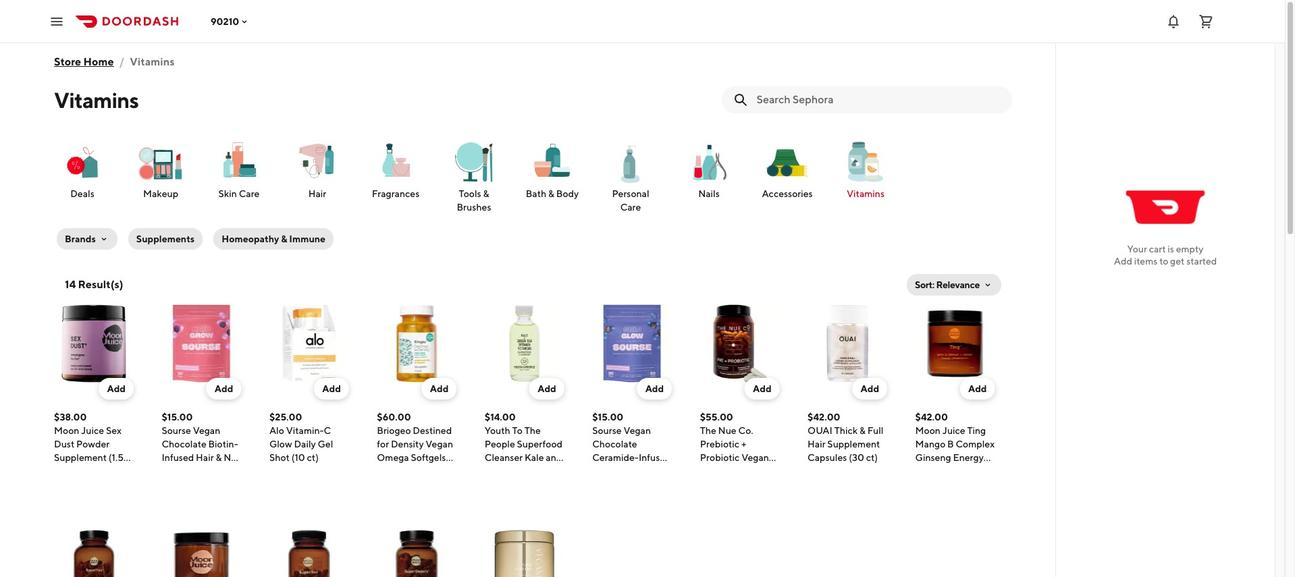 Task type: vqa. For each thing, say whether or not it's contained in the screenshot.
Moon Juice Magnesi-Om Drink Mix (120 g) image
yes



Task type: describe. For each thing, give the bounding box(es) containing it.
c
[[324, 426, 331, 436]]

oz) inside $14.00 youth to the people superfood cleanser kale and green tea spinach vitamins (2 oz)
[[495, 493, 509, 504]]

relevance
[[937, 280, 980, 290]]

vegan inside $60.00 briogeo destined for density vegan omega softgels (120 ct)
[[426, 439, 453, 450]]

& for tools
[[483, 188, 489, 199]]

ginseng
[[916, 453, 952, 463]]

personal
[[612, 188, 650, 199]]

youth to the people superfood cleanser kale and green tea spinach vitamins (2 oz) image
[[485, 304, 565, 384]]

nails image
[[685, 138, 734, 187]]

get
[[1171, 256, 1185, 267]]

tools & brushes
[[457, 188, 491, 213]]

add for $15.00 sourse vegan chocolate ceramide-infused skin glow bites (30 ct)
[[646, 384, 664, 395]]

ct) inside '$25.00 alo vitamin-c glow daily gel shot (10 ct)'
[[307, 453, 319, 463]]

is
[[1168, 244, 1175, 255]]

density
[[391, 439, 424, 450]]

vegan inside $15.00 sourse vegan chocolate biotin- infused hair & nail growth bites (30 ct)
[[193, 426, 220, 436]]

briogeo destined for density vegan omega softgels (120 ct) image
[[377, 304, 457, 384]]

add for $60.00 briogeo destined for density vegan omega softgels (120 ct)
[[430, 384, 449, 395]]

0 vertical spatial skin
[[219, 188, 237, 199]]

thick
[[835, 426, 858, 436]]

hair inside $15.00 sourse vegan chocolate biotin- infused hair & nail growth bites (30 ct)
[[196, 453, 214, 463]]

(120
[[377, 466, 396, 477]]

bath
[[526, 188, 547, 199]]

glow inside '$25.00 alo vitamin-c glow daily gel shot (10 ct)'
[[269, 439, 292, 450]]

fragrances
[[372, 188, 420, 199]]

supplements link
[[126, 226, 206, 253]]

juice for $42.00
[[943, 426, 966, 436]]

homeopathy
[[222, 234, 279, 245]]

& inside $42.00 ouai thick & full hair supplement capsules (30 ct)
[[860, 426, 866, 436]]

sort: relevance
[[915, 280, 980, 290]]

infused for biotin-
[[162, 453, 194, 463]]

body
[[557, 188, 579, 199]]

add for $14.00 youth to the people superfood cleanser kale and green tea spinach vitamins (2 oz)
[[538, 384, 556, 395]]

$15.00 for $15.00 sourse vegan chocolate ceramide-infused skin glow bites (30 ct)
[[593, 412, 624, 423]]

$15.00 sourse vegan chocolate ceramide-infused skin glow bites (30 ct)
[[593, 412, 671, 490]]

moon juice sex dust powder supplement (1.5 oz) image
[[54, 304, 134, 384]]

the nue co. prebiotic + probiotic vegan gut microbiome supplement capsules (60 ct) image
[[700, 304, 780, 384]]

complex
[[956, 439, 995, 450]]

people
[[485, 439, 515, 450]]

$38.00 moon juice sex dust powder supplement (1.5 oz)
[[54, 412, 124, 477]]

add for $38.00 moon juice sex dust powder supplement (1.5 oz)
[[107, 384, 126, 395]]

accessories link
[[754, 138, 821, 201]]

cleanser
[[485, 453, 523, 463]]

b
[[948, 439, 954, 450]]

oz) inside $38.00 moon juice sex dust powder supplement (1.5 oz)
[[54, 466, 67, 477]]

(10
[[292, 453, 305, 463]]

bath & body image
[[528, 138, 577, 181]]

full
[[868, 426, 884, 436]]

cart
[[1150, 244, 1166, 255]]

juice for $38.00
[[81, 426, 104, 436]]

softgels
[[411, 453, 446, 463]]

supplement for (30
[[828, 439, 881, 450]]

tea
[[514, 466, 529, 477]]

open menu image
[[49, 13, 65, 29]]

ct) inside $42.00 ouai thick & full hair supplement capsules (30 ct)
[[866, 453, 878, 463]]

14 result(s)
[[65, 278, 123, 291]]

$25.00 alo vitamin-c glow daily gel shot (10 ct)
[[269, 412, 333, 463]]

fragrances image
[[372, 138, 420, 181]]

90210
[[211, 16, 239, 27]]

90210 button
[[211, 16, 250, 27]]

vitamins inside $14.00 youth to the people superfood cleanser kale and green tea spinach vitamins (2 oz)
[[521, 480, 559, 490]]

$60.00
[[377, 412, 411, 423]]

vegan inside $55.00 the nue co. prebiotic + probiotic vegan gut microbiome supplement capsules (60 ct)
[[742, 453, 769, 463]]

bath & body link
[[519, 138, 586, 201]]

ct) inside $15.00 sourse vegan chocolate biotin- infused hair & nail growth bites (30 ct)
[[162, 480, 173, 490]]

0 items, open order cart image
[[1198, 13, 1215, 29]]

capsules inside $55.00 the nue co. prebiotic + probiotic vegan gut microbiome supplement capsules (60 ct)
[[700, 493, 740, 504]]

kale
[[525, 453, 544, 463]]

$42.00 ouai thick & full hair supplement capsules (30 ct)
[[808, 412, 884, 463]]

prebiotic
[[700, 439, 740, 450]]

infused for ceramide-
[[639, 453, 671, 463]]

ct) inside $60.00 briogeo destined for density vegan omega softgels (120 ct)
[[398, 466, 410, 477]]

deals
[[70, 188, 94, 199]]

sex
[[106, 426, 122, 436]]

14
[[65, 278, 76, 291]]

moon juice superyou capsules (60 ct) image
[[269, 530, 349, 578]]

personal care
[[612, 188, 650, 213]]

fragrances link
[[362, 138, 430, 201]]

add for $42.00 ouai thick & full hair supplement capsules (30 ct)
[[861, 384, 880, 395]]

hair link
[[284, 138, 351, 201]]

energy
[[953, 453, 984, 463]]

chocolate for skin
[[593, 439, 637, 450]]

store home / vitamins
[[54, 55, 175, 68]]

$14.00 youth to the people superfood cleanser kale and green tea spinach vitamins (2 oz)
[[485, 412, 563, 504]]

accessories image
[[763, 138, 812, 187]]

started
[[1187, 256, 1217, 267]]

supplements
[[136, 234, 195, 245]]

probiotic
[[700, 453, 740, 463]]

to
[[512, 426, 523, 436]]

$38.00
[[54, 412, 87, 423]]

$14.00
[[485, 412, 516, 423]]

chocolate for hair
[[162, 439, 207, 450]]

metabolism
[[916, 466, 967, 477]]

and
[[546, 453, 562, 463]]

$42.00 for moon
[[916, 412, 948, 423]]

vitamins right '/'
[[130, 55, 175, 68]]

ct) inside $55.00 the nue co. prebiotic + probiotic vegan gut microbiome supplement capsules (60 ct)
[[759, 493, 771, 504]]

bites inside $15.00 sourse vegan chocolate biotin- infused hair & nail growth bites (30 ct)
[[196, 466, 218, 477]]

your cart is empty add items to get started
[[1114, 244, 1217, 267]]

homeopathy & immune link
[[211, 226, 336, 253]]

care for personal care
[[621, 202, 641, 213]]

$25.00
[[269, 412, 302, 423]]

sourse vegan chocolate ceramide-infused skin glow bites (30 ct) image
[[593, 304, 672, 384]]

tools & brushes image
[[450, 138, 499, 187]]

green
[[485, 466, 512, 477]]

alo
[[269, 426, 284, 436]]

add for $15.00 sourse vegan chocolate biotin- infused hair & nail growth bites (30 ct)
[[215, 384, 233, 395]]

personal care link
[[597, 138, 665, 215]]

skin care link
[[205, 138, 273, 201]]

add for $42.00 moon juice ting mango b complex ginseng energy metabolism powder (1.7 oz)
[[969, 384, 987, 395]]

daily
[[294, 439, 316, 450]]

co.
[[739, 426, 754, 436]]

(30 inside $15.00 sourse vegan chocolate ceramide-infused skin glow bites (30 ct)
[[593, 480, 608, 490]]

ting
[[968, 426, 986, 436]]

skin care
[[219, 188, 260, 199]]

(2
[[485, 493, 493, 504]]

notification bell image
[[1166, 13, 1182, 29]]

makeup
[[143, 188, 178, 199]]



Task type: locate. For each thing, give the bounding box(es) containing it.
capsules inside $42.00 ouai thick & full hair supplement capsules (30 ct)
[[808, 453, 847, 463]]

1 vertical spatial glow
[[613, 466, 636, 477]]

home
[[83, 55, 114, 68]]

sourse up ceramide-
[[593, 426, 622, 436]]

oz) down dust
[[54, 466, 67, 477]]

1 vertical spatial oz)
[[967, 480, 980, 490]]

superfood
[[517, 439, 563, 450]]

biotin-
[[208, 439, 238, 450]]

0 horizontal spatial skin
[[219, 188, 237, 199]]

add for $25.00 alo vitamin-c glow daily gel shot (10 ct)
[[322, 384, 341, 395]]

add up destined
[[430, 384, 449, 395]]

add up full
[[861, 384, 880, 395]]

$15.00 up ceramide-
[[593, 412, 624, 423]]

bites down ceramide-
[[638, 466, 659, 477]]

juice left the sex
[[81, 426, 104, 436]]

0 horizontal spatial oz)
[[54, 466, 67, 477]]

spinach
[[485, 480, 519, 490]]

1 vertical spatial (30
[[220, 466, 235, 477]]

vegan inside $15.00 sourse vegan chocolate ceramide-infused skin glow bites (30 ct)
[[624, 426, 651, 436]]

supplement inside $38.00 moon juice sex dust powder supplement (1.5 oz)
[[54, 453, 107, 463]]

the
[[525, 426, 541, 436], [700, 426, 717, 436]]

mango
[[916, 439, 946, 450]]

infused inside $15.00 sourse vegan chocolate biotin- infused hair & nail growth bites (30 ct)
[[162, 453, 194, 463]]

moon inside $38.00 moon juice sex dust powder supplement (1.5 oz)
[[54, 426, 79, 436]]

tools & brushes link
[[440, 138, 508, 215]]

1 infused from the left
[[162, 453, 194, 463]]

1 vertical spatial hair
[[808, 439, 826, 450]]

result(s)
[[78, 278, 123, 291]]

$15.00 inside $15.00 sourse vegan chocolate biotin- infused hair & nail growth bites (30 ct)
[[162, 412, 193, 423]]

1 horizontal spatial the
[[700, 426, 717, 436]]

vitamins down the home
[[54, 87, 139, 113]]

0 horizontal spatial moon
[[54, 426, 79, 436]]

0 horizontal spatial chocolate
[[162, 439, 207, 450]]

1 vertical spatial powder
[[916, 480, 949, 490]]

gut
[[700, 466, 717, 477]]

infused left probiotic
[[639, 453, 671, 463]]

& for homeopathy
[[281, 234, 287, 245]]

1 moon from the left
[[54, 426, 79, 436]]

0 horizontal spatial care
[[239, 188, 260, 199]]

add up biotin-
[[215, 384, 233, 395]]

bites inside $15.00 sourse vegan chocolate ceramide-infused skin glow bites (30 ct)
[[638, 466, 659, 477]]

moon for dust
[[54, 426, 79, 436]]

moon up dust
[[54, 426, 79, 436]]

powder down metabolism
[[916, 480, 949, 490]]

bath & body
[[526, 188, 579, 199]]

hair inside 'link'
[[309, 188, 326, 199]]

2 vertical spatial oz)
[[495, 493, 509, 504]]

empty
[[1177, 244, 1204, 255]]

add for $55.00 the nue co. prebiotic + probiotic vegan gut microbiome supplement capsules (60 ct)
[[753, 384, 772, 395]]

/
[[119, 55, 125, 68]]

$55.00 the nue co. prebiotic + probiotic vegan gut microbiome supplement capsules (60 ct)
[[700, 412, 771, 504]]

2 bites from the left
[[638, 466, 659, 477]]

accessories
[[762, 188, 813, 199]]

capsules down ouai
[[808, 453, 847, 463]]

1 vertical spatial supplement
[[54, 453, 107, 463]]

moon juice magnesi-om drink mix (120 g) image
[[162, 530, 241, 578]]

care inside personal care
[[621, 202, 641, 213]]

$42.00 moon juice ting mango b complex ginseng energy metabolism powder (1.7 oz)
[[916, 412, 995, 490]]

1 horizontal spatial $42.00
[[916, 412, 948, 423]]

add up $15.00 sourse vegan chocolate ceramide-infused skin glow bites (30 ct) on the bottom
[[646, 384, 664, 395]]

2 $15.00 from the left
[[593, 412, 624, 423]]

growth
[[162, 466, 195, 477]]

oz) right (2
[[495, 493, 509, 504]]

1 horizontal spatial $15.00
[[593, 412, 624, 423]]

omega
[[377, 453, 409, 463]]

0 horizontal spatial $15.00
[[162, 412, 193, 423]]

oz) right (1.7
[[967, 480, 980, 490]]

makeup link
[[127, 138, 195, 201]]

(1.5
[[109, 453, 124, 463]]

briogeo
[[377, 426, 411, 436]]

1 horizontal spatial care
[[621, 202, 641, 213]]

chocolate inside $15.00 sourse vegan chocolate biotin- infused hair & nail growth bites (30 ct)
[[162, 439, 207, 450]]

nails
[[699, 188, 720, 199]]

store home link
[[54, 49, 114, 76]]

capsules down gut
[[700, 493, 740, 504]]

$42.00 inside $42.00 ouai thick & full hair supplement capsules (30 ct)
[[808, 412, 841, 423]]

gel
[[318, 439, 333, 450]]

to
[[1160, 256, 1169, 267]]

(30 down nail
[[220, 466, 235, 477]]

vegamour gro ageless gray delay hair supplement softgels (60 ct) image
[[485, 530, 565, 578]]

$42.00 for ouai
[[808, 412, 841, 423]]

glow
[[269, 439, 292, 450], [613, 466, 636, 477]]

sourse inside $15.00 sourse vegan chocolate biotin- infused hair & nail growth bites (30 ct)
[[162, 426, 191, 436]]

bites right growth
[[196, 466, 218, 477]]

$42.00 inside $42.00 moon juice ting mango b complex ginseng energy metabolism powder (1.7 oz)
[[916, 412, 948, 423]]

hair inside $42.00 ouai thick & full hair supplement capsules (30 ct)
[[808, 439, 826, 450]]

1 horizontal spatial infused
[[639, 453, 671, 463]]

Search Sephora search field
[[757, 93, 1002, 107]]

0 horizontal spatial powder
[[76, 439, 110, 450]]

2 horizontal spatial (30
[[849, 453, 865, 463]]

0 horizontal spatial hair
[[196, 453, 214, 463]]

1 horizontal spatial moon
[[916, 426, 941, 436]]

1 horizontal spatial oz)
[[495, 493, 509, 504]]

items
[[1135, 256, 1158, 267]]

$42.00 up mango
[[916, 412, 948, 423]]

$60.00 briogeo destined for density vegan omega softgels (120 ct)
[[377, 412, 453, 477]]

infused up growth
[[162, 453, 194, 463]]

(30 down thick
[[849, 453, 865, 463]]

1 horizontal spatial hair
[[309, 188, 326, 199]]

0 vertical spatial supplement
[[828, 439, 881, 450]]

add up c
[[322, 384, 341, 395]]

& for bath
[[549, 188, 555, 199]]

1 juice from the left
[[81, 426, 104, 436]]

vitamins down vitamins image on the top
[[847, 188, 885, 199]]

2 sourse from the left
[[593, 426, 622, 436]]

the down $55.00
[[700, 426, 717, 436]]

glow up shot
[[269, 439, 292, 450]]

ct) down growth
[[162, 480, 173, 490]]

chocolate inside $15.00 sourse vegan chocolate ceramide-infused skin glow bites (30 ct)
[[593, 439, 637, 450]]

vegan
[[193, 426, 220, 436], [624, 426, 651, 436], [426, 439, 453, 450], [742, 453, 769, 463]]

ct) down omega
[[398, 466, 410, 477]]

supplement down gut
[[700, 480, 753, 490]]

$15.00 for $15.00 sourse vegan chocolate biotin- infused hair & nail growth bites (30 ct)
[[162, 412, 193, 423]]

infused inside $15.00 sourse vegan chocolate ceramide-infused skin glow bites (30 ct)
[[639, 453, 671, 463]]

skin inside $15.00 sourse vegan chocolate ceramide-infused skin glow bites (30 ct)
[[593, 466, 611, 477]]

1 horizontal spatial skin
[[593, 466, 611, 477]]

(30 down ceramide-
[[593, 480, 608, 490]]

& right 'tools'
[[483, 188, 489, 199]]

& left full
[[860, 426, 866, 436]]

chocolate up ceramide-
[[593, 439, 637, 450]]

2 moon from the left
[[916, 426, 941, 436]]

& inside button
[[281, 234, 287, 245]]

$15.00 up growth
[[162, 412, 193, 423]]

juice up b
[[943, 426, 966, 436]]

0 horizontal spatial $42.00
[[808, 412, 841, 423]]

supplement down dust
[[54, 453, 107, 463]]

1 $42.00 from the left
[[808, 412, 841, 423]]

(30 inside $42.00 ouai thick & full hair supplement capsules (30 ct)
[[849, 453, 865, 463]]

vitamins link
[[832, 138, 900, 201]]

2 horizontal spatial hair
[[808, 439, 826, 450]]

0 vertical spatial (30
[[849, 453, 865, 463]]

homeopathy & immune button
[[214, 228, 334, 250]]

sourse up growth
[[162, 426, 191, 436]]

& left immune at left
[[281, 234, 287, 245]]

hair down hair image
[[309, 188, 326, 199]]

1 horizontal spatial juice
[[943, 426, 966, 436]]

ct) inside $15.00 sourse vegan chocolate ceramide-infused skin glow bites (30 ct)
[[610, 480, 622, 490]]

ct) right (60
[[759, 493, 771, 504]]

sourse for sourse vegan chocolate biotin- infused hair & nail growth bites (30 ct)
[[162, 426, 191, 436]]

0 horizontal spatial the
[[525, 426, 541, 436]]

supplement inside $42.00 ouai thick & full hair supplement capsules (30 ct)
[[828, 439, 881, 450]]

& inside $15.00 sourse vegan chocolate biotin- infused hair & nail growth bites (30 ct)
[[216, 453, 222, 463]]

chocolate
[[162, 439, 207, 450], [593, 439, 637, 450]]

1 vertical spatial capsules
[[700, 493, 740, 504]]

the right to
[[525, 426, 541, 436]]

1 horizontal spatial powder
[[916, 480, 949, 490]]

sort:
[[915, 280, 935, 290]]

immune
[[289, 234, 326, 245]]

deals link
[[49, 138, 116, 201]]

powder down the sex
[[76, 439, 110, 450]]

supplement
[[828, 439, 881, 450], [54, 453, 107, 463], [700, 480, 753, 490]]

1 vertical spatial care
[[621, 202, 641, 213]]

sourse vegan chocolate biotin-infused hair & nail growth bites (30 ct) image
[[162, 304, 241, 384]]

2 chocolate from the left
[[593, 439, 637, 450]]

powder inside $42.00 moon juice ting mango b complex ginseng energy metabolism powder (1.7 oz)
[[916, 480, 949, 490]]

care down skin care image
[[239, 188, 260, 199]]

0 horizontal spatial (30
[[220, 466, 235, 477]]

add up the sex
[[107, 384, 126, 395]]

1 $15.00 from the left
[[162, 412, 193, 423]]

supplement for oz)
[[54, 453, 107, 463]]

moon up mango
[[916, 426, 941, 436]]

vegan up ceramide-
[[624, 426, 651, 436]]

oz) inside $42.00 moon juice ting mango b complex ginseng energy metabolism powder (1.7 oz)
[[967, 480, 980, 490]]

skin care image
[[215, 138, 263, 181]]

care down personal
[[621, 202, 641, 213]]

shot
[[269, 453, 290, 463]]

0 horizontal spatial infused
[[162, 453, 194, 463]]

vitamin-
[[286, 426, 324, 436]]

0 horizontal spatial juice
[[81, 426, 104, 436]]

capsules
[[808, 453, 847, 463], [700, 493, 740, 504]]

moon
[[54, 426, 79, 436], [916, 426, 941, 436]]

skin down ceramide-
[[593, 466, 611, 477]]

vegan up microbiome
[[742, 453, 769, 463]]

2 the from the left
[[700, 426, 717, 436]]

add inside your cart is empty add items to get started
[[1114, 256, 1133, 267]]

0 vertical spatial glow
[[269, 439, 292, 450]]

2 $42.00 from the left
[[916, 412, 948, 423]]

sourse
[[162, 426, 191, 436], [593, 426, 622, 436]]

tools
[[459, 188, 481, 199]]

hair down biotin-
[[196, 453, 214, 463]]

&
[[483, 188, 489, 199], [549, 188, 555, 199], [281, 234, 287, 245], [860, 426, 866, 436], [216, 453, 222, 463]]

add down the your
[[1114, 256, 1133, 267]]

vitamins down tea
[[521, 480, 559, 490]]

0 horizontal spatial glow
[[269, 439, 292, 450]]

care for skin care
[[239, 188, 260, 199]]

1 the from the left
[[525, 426, 541, 436]]

for
[[377, 439, 389, 450]]

1 horizontal spatial bites
[[638, 466, 659, 477]]

1 horizontal spatial supplement
[[700, 480, 753, 490]]

nue
[[718, 426, 737, 436]]

ct) down full
[[866, 453, 878, 463]]

alo vitamin-c glow daily gel shot (10 ct) image
[[269, 304, 349, 384]]

0 horizontal spatial sourse
[[162, 426, 191, 436]]

ceramide-
[[593, 453, 639, 463]]

0 vertical spatial oz)
[[54, 466, 67, 477]]

(30 inside $15.00 sourse vegan chocolate biotin- infused hair & nail growth bites (30 ct)
[[220, 466, 235, 477]]

powder
[[76, 439, 110, 450], [916, 480, 949, 490]]

2 infused from the left
[[639, 453, 671, 463]]

vegan up biotin-
[[193, 426, 220, 436]]

brushes
[[457, 202, 491, 213]]

ct)
[[307, 453, 319, 463], [866, 453, 878, 463], [398, 466, 410, 477], [162, 480, 173, 490], [610, 480, 622, 490], [759, 493, 771, 504]]

youth
[[485, 426, 511, 436]]

the inside $55.00 the nue co. prebiotic + probiotic vegan gut microbiome supplement capsules (60 ct)
[[700, 426, 717, 436]]

& inside tools & brushes
[[483, 188, 489, 199]]

2 vertical spatial (30
[[593, 480, 608, 490]]

0 horizontal spatial bites
[[196, 466, 218, 477]]

0 vertical spatial powder
[[76, 439, 110, 450]]

0 vertical spatial hair
[[309, 188, 326, 199]]

glow inside $15.00 sourse vegan chocolate ceramide-infused skin glow bites (30 ct)
[[613, 466, 636, 477]]

1 horizontal spatial sourse
[[593, 426, 622, 436]]

0 horizontal spatial capsules
[[700, 493, 740, 504]]

0 vertical spatial care
[[239, 188, 260, 199]]

store
[[54, 55, 81, 68]]

sort: relevance button
[[907, 274, 1002, 296]]

destined
[[413, 426, 452, 436]]

moon for mango
[[916, 426, 941, 436]]

hair
[[309, 188, 326, 199], [808, 439, 826, 450], [196, 453, 214, 463]]

$42.00
[[808, 412, 841, 423], [916, 412, 948, 423]]

1 horizontal spatial (30
[[593, 480, 608, 490]]

& left nail
[[216, 453, 222, 463]]

add up ting
[[969, 384, 987, 395]]

the inside $14.00 youth to the people superfood cleanser kale and green tea spinach vitamins (2 oz)
[[525, 426, 541, 436]]

sourse inside $15.00 sourse vegan chocolate ceramide-infused skin glow bites (30 ct)
[[593, 426, 622, 436]]

(1.7
[[951, 480, 965, 490]]

+
[[742, 439, 747, 450]]

supplement inside $55.00 the nue co. prebiotic + probiotic vegan gut microbiome supplement capsules (60 ct)
[[700, 480, 753, 490]]

moon juice superhair daily hair nutrition dietary supplement 120 ct capsules (120 ct) image
[[54, 530, 134, 578]]

0 vertical spatial capsules
[[808, 453, 847, 463]]

glow down ceramide-
[[613, 466, 636, 477]]

add up superfood in the bottom left of the page
[[538, 384, 556, 395]]

hair down ouai
[[808, 439, 826, 450]]

makeup image
[[136, 138, 185, 187]]

vitamins image
[[842, 138, 890, 187]]

1 horizontal spatial capsules
[[808, 453, 847, 463]]

moon juice superbeauty daily antioxidant skin supplement capsules (60 ct) image
[[377, 530, 457, 578]]

1 bites from the left
[[196, 466, 218, 477]]

2 vertical spatial hair
[[196, 453, 214, 463]]

personal care image
[[607, 138, 655, 187]]

infused
[[162, 453, 194, 463], [639, 453, 671, 463]]

1 horizontal spatial glow
[[613, 466, 636, 477]]

$55.00
[[700, 412, 733, 423]]

chocolate up growth
[[162, 439, 207, 450]]

hair image
[[293, 138, 342, 181]]

1 horizontal spatial chocolate
[[593, 439, 637, 450]]

2 juice from the left
[[943, 426, 966, 436]]

1 sourse from the left
[[162, 426, 191, 436]]

moon juice ting mango b complex ginseng energy metabolism powder (1.7 oz) image
[[916, 304, 995, 384]]

$15.00 inside $15.00 sourse vegan chocolate ceramide-infused skin glow bites (30 ct)
[[593, 412, 624, 423]]

1 chocolate from the left
[[162, 439, 207, 450]]

ct) down ceramide-
[[610, 480, 622, 490]]

0 horizontal spatial supplement
[[54, 453, 107, 463]]

oz)
[[54, 466, 67, 477], [967, 480, 980, 490], [495, 493, 509, 504]]

$42.00 up ouai
[[808, 412, 841, 423]]

& right bath on the left of page
[[549, 188, 555, 199]]

$15.00 sourse vegan chocolate biotin- infused hair & nail growth bites (30 ct)
[[162, 412, 241, 490]]

ouai thick & full hair supplement capsules (30 ct) image
[[808, 304, 888, 384]]

your
[[1128, 244, 1148, 255]]

ouai
[[808, 426, 833, 436]]

add button
[[99, 378, 134, 400], [99, 378, 134, 400], [207, 378, 241, 400], [207, 378, 241, 400], [314, 378, 349, 400], [314, 378, 349, 400], [422, 378, 457, 400], [422, 378, 457, 400], [530, 378, 565, 400], [530, 378, 565, 400], [637, 378, 672, 400], [637, 378, 672, 400], [745, 378, 780, 400], [745, 378, 780, 400], [853, 378, 888, 400], [853, 378, 888, 400], [961, 378, 995, 400], [961, 378, 995, 400]]

brands button
[[57, 228, 117, 250]]

2 horizontal spatial supplement
[[828, 439, 881, 450]]

homeopathy & immune
[[222, 234, 326, 245]]

sourse for sourse vegan chocolate ceramide-infused skin glow bites (30 ct)
[[593, 426, 622, 436]]

juice inside $42.00 moon juice ting mango b complex ginseng energy metabolism powder (1.7 oz)
[[943, 426, 966, 436]]

juice inside $38.00 moon juice sex dust powder supplement (1.5 oz)
[[81, 426, 104, 436]]

ct) right "(10"
[[307, 453, 319, 463]]

(30
[[849, 453, 865, 463], [220, 466, 235, 477], [593, 480, 608, 490]]

add up co.
[[753, 384, 772, 395]]

vegan down destined
[[426, 439, 453, 450]]

1 vertical spatial skin
[[593, 466, 611, 477]]

skin down skin care image
[[219, 188, 237, 199]]

deals image
[[58, 138, 107, 187]]

powder inside $38.00 moon juice sex dust powder supplement (1.5 oz)
[[76, 439, 110, 450]]

moon inside $42.00 moon juice ting mango b complex ginseng energy metabolism powder (1.7 oz)
[[916, 426, 941, 436]]

supplement down thick
[[828, 439, 881, 450]]

2 horizontal spatial oz)
[[967, 480, 980, 490]]

2 vertical spatial supplement
[[700, 480, 753, 490]]



